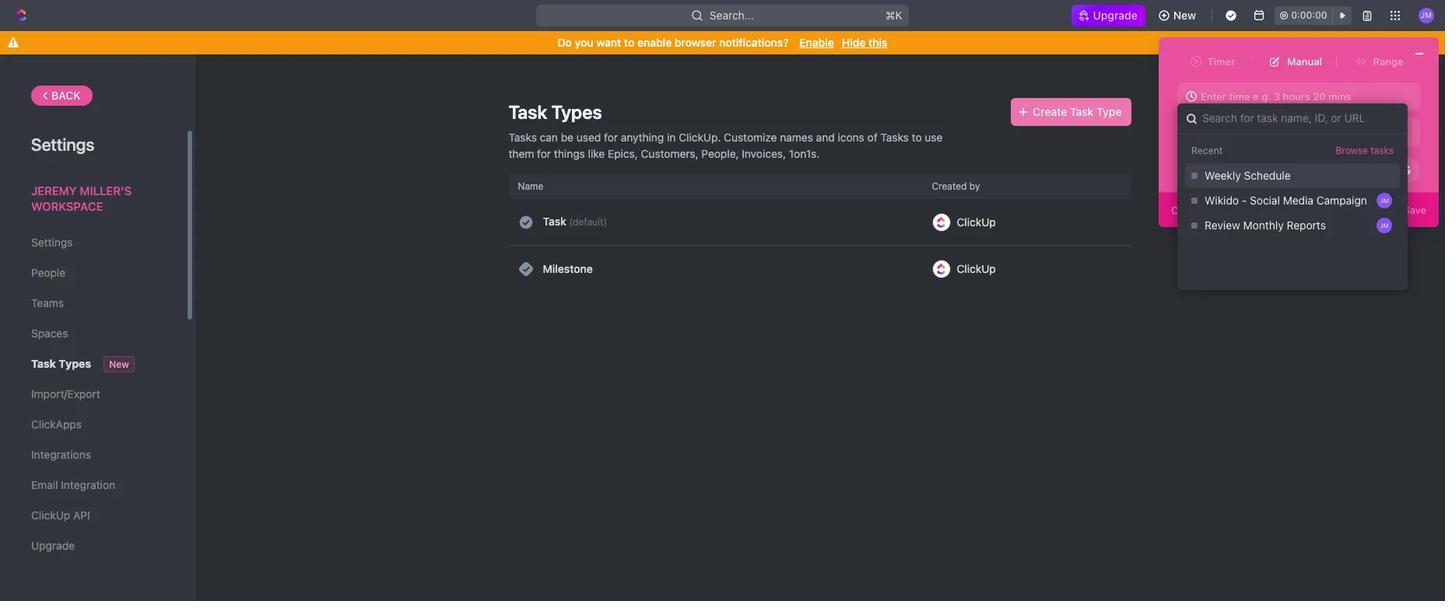 Task type: vqa. For each thing, say whether or not it's contained in the screenshot.
the Campaign in the right of the page
yes



Task type: describe. For each thing, give the bounding box(es) containing it.
of
[[867, 131, 877, 144]]

0 vertical spatial task types
[[509, 101, 602, 123]]

teams link
[[31, 290, 155, 317]]

reports
[[1287, 219, 1326, 232]]

by
[[969, 181, 980, 192]]

clickapps
[[31, 418, 82, 431]]

hide
[[842, 36, 866, 49]]

browse
[[1336, 145, 1368, 156]]

use
[[925, 131, 943, 144]]

select task...
[[1201, 126, 1263, 138]]

spaces link
[[31, 321, 155, 347]]

browse tasks
[[1336, 145, 1394, 156]]

enable
[[799, 36, 834, 49]]

clickup.
[[679, 131, 721, 144]]

import/export
[[31, 388, 100, 401]]

miller's
[[80, 184, 132, 198]]

and
[[816, 131, 835, 144]]

be
[[561, 131, 574, 144]]

0 vertical spatial upgrade
[[1093, 9, 1138, 22]]

clickapps link
[[31, 412, 155, 438]]

Enter time e.g. 3 hours 20 mins text field
[[1177, 82, 1420, 110]]

like
[[588, 147, 605, 160]]

clickup api link
[[31, 503, 155, 529]]

recent
[[1191, 145, 1223, 156]]

clickup inside "clickup api" link
[[31, 509, 70, 522]]

to inside tasks can be used for anything in clickup. customize names and icons of tasks to use them for things like epics, customers, people, invoices, 1on1s.
[[912, 131, 922, 144]]

media
[[1283, 194, 1313, 207]]

jeremy
[[31, 184, 77, 198]]

1 horizontal spatial for
[[604, 131, 618, 144]]

(default)
[[569, 216, 607, 228]]

search...
[[710, 9, 754, 22]]

create task type button
[[1011, 98, 1131, 126]]

milestone
[[543, 262, 593, 275]]

jm for review monthly reports
[[1380, 222, 1389, 230]]

import/export link
[[31, 381, 155, 408]]

anything
[[621, 131, 664, 144]]

back
[[51, 89, 81, 102]]

task up can
[[509, 101, 547, 123]]

people link
[[31, 260, 155, 286]]

campaign
[[1316, 194, 1367, 207]]

create task type
[[1033, 105, 1122, 118]]

2 settings from the top
[[31, 236, 73, 249]]

things
[[554, 147, 585, 160]]

-
[[1242, 194, 1247, 207]]

used
[[576, 131, 601, 144]]

⌘k
[[886, 9, 903, 22]]

task inside 'button'
[[1070, 105, 1094, 118]]

teams
[[31, 296, 64, 310]]

api
[[73, 509, 90, 522]]

task (default)
[[543, 215, 607, 228]]

people
[[31, 266, 65, 279]]

monthly
[[1243, 219, 1284, 232]]

review
[[1205, 219, 1240, 232]]

weekly
[[1205, 169, 1241, 182]]

0:00:00 button
[[1275, 6, 1352, 25]]

in
[[667, 131, 676, 144]]

invoices,
[[742, 147, 786, 160]]

this
[[868, 36, 887, 49]]

task left (default) on the top
[[543, 215, 566, 228]]

0 vertical spatial types
[[551, 101, 602, 123]]

type
[[1096, 105, 1122, 118]]

clickup api
[[31, 509, 90, 522]]

you
[[575, 36, 593, 49]]

2 tasks from the left
[[880, 131, 909, 144]]

workspace
[[31, 199, 103, 213]]

email
[[31, 479, 58, 492]]

types inside settings element
[[59, 357, 91, 370]]

create
[[1033, 105, 1067, 118]]

clickup for milestone
[[957, 262, 996, 275]]

email integration
[[31, 479, 115, 492]]

want
[[596, 36, 621, 49]]

email integration link
[[31, 472, 155, 499]]

notifications?
[[719, 36, 789, 49]]



Task type: locate. For each thing, give the bounding box(es) containing it.
0 vertical spatial new
[[1173, 9, 1196, 22]]

1 horizontal spatial upgrade
[[1093, 9, 1138, 22]]

select
[[1201, 126, 1231, 138]]

0 horizontal spatial upgrade
[[31, 539, 75, 552]]

customize
[[724, 131, 777, 144]]

+
[[1350, 126, 1357, 139]]

1 vertical spatial settings
[[31, 236, 73, 249]]

2 vertical spatial new
[[109, 359, 129, 370]]

jm for wikido - social media campaign
[[1380, 197, 1389, 205]]

task inside settings element
[[31, 357, 56, 370]]

select task... button
[[1177, 118, 1335, 146]]

name
[[518, 181, 543, 192]]

0 vertical spatial for
[[604, 131, 618, 144]]

settings link
[[31, 230, 155, 256]]

created by
[[932, 181, 980, 192]]

1 jm from the top
[[1380, 197, 1389, 205]]

0 vertical spatial upgrade link
[[1071, 5, 1145, 26]]

integrations link
[[31, 442, 155, 468]]

2 horizontal spatial new
[[1359, 126, 1381, 139]]

settings up jeremy in the top left of the page
[[31, 135, 94, 155]]

settings element
[[0, 54, 195, 602]]

1 vertical spatial jm
[[1380, 222, 1389, 230]]

names
[[780, 131, 813, 144]]

tasks can be used for anything in clickup. customize names and icons of tasks to use them for things like epics, customers, people, invoices, 1on1s.
[[509, 131, 943, 160]]

created
[[932, 181, 967, 192]]

1on1s.
[[789, 147, 820, 160]]

manual
[[1287, 55, 1322, 67]]

to
[[624, 36, 634, 49], [912, 131, 922, 144]]

review monthly reports
[[1205, 219, 1326, 232]]

task types
[[509, 101, 602, 123], [31, 357, 91, 370]]

tasks up the them
[[509, 131, 537, 144]]

0:00:00
[[1291, 9, 1327, 21]]

0 horizontal spatial types
[[59, 357, 91, 370]]

new button
[[1152, 3, 1206, 28]]

can
[[540, 131, 558, 144]]

1 vertical spatial upgrade link
[[31, 533, 155, 559]]

to right want
[[624, 36, 634, 49]]

0 horizontal spatial for
[[537, 147, 551, 160]]

jm
[[1380, 197, 1389, 205], [1380, 222, 1389, 230]]

wikido
[[1205, 194, 1239, 207]]

1 horizontal spatial upgrade link
[[1071, 5, 1145, 26]]

1 horizontal spatial to
[[912, 131, 922, 144]]

1 tasks from the left
[[509, 131, 537, 144]]

task down spaces
[[31, 357, 56, 370]]

0 horizontal spatial tasks
[[509, 131, 537, 144]]

icons
[[838, 131, 864, 144]]

back link
[[31, 86, 92, 106]]

upgrade
[[1093, 9, 1138, 22], [31, 539, 75, 552]]

social
[[1250, 194, 1280, 207]]

task types up import/export
[[31, 357, 91, 370]]

1 vertical spatial clickup
[[957, 262, 996, 275]]

jm down the tasks
[[1380, 222, 1389, 230]]

1 horizontal spatial task types
[[509, 101, 602, 123]]

browser
[[675, 36, 716, 49]]

clickup for task
[[957, 215, 996, 228]]

clickup
[[957, 215, 996, 228], [957, 262, 996, 275], [31, 509, 70, 522]]

task
[[1383, 126, 1404, 139]]

customers,
[[641, 147, 698, 160]]

1 vertical spatial upgrade
[[31, 539, 75, 552]]

tasks
[[509, 131, 537, 144], [880, 131, 909, 144]]

when:
[[1177, 164, 1206, 175]]

task...
[[1234, 126, 1263, 138]]

1 horizontal spatial types
[[551, 101, 602, 123]]

0 horizontal spatial to
[[624, 36, 634, 49]]

0 vertical spatial to
[[624, 36, 634, 49]]

new inside settings element
[[109, 359, 129, 370]]

0 vertical spatial settings
[[31, 135, 94, 155]]

upgrade link
[[1071, 5, 1145, 26], [31, 533, 155, 559]]

upgrade down clickup api
[[31, 539, 75, 552]]

0 vertical spatial clickup
[[957, 215, 996, 228]]

0 vertical spatial jm
[[1380, 197, 1389, 205]]

schedule
[[1244, 169, 1291, 182]]

types up be
[[551, 101, 602, 123]]

do
[[558, 36, 572, 49]]

upgrade left new button
[[1093, 9, 1138, 22]]

1 vertical spatial new
[[1359, 126, 1381, 139]]

types up import/export
[[59, 357, 91, 370]]

for down can
[[537, 147, 551, 160]]

1 horizontal spatial new
[[1173, 9, 1196, 22]]

tasks right of on the top
[[880, 131, 909, 144]]

1 vertical spatial task types
[[31, 357, 91, 370]]

1 vertical spatial for
[[537, 147, 551, 160]]

task types inside settings element
[[31, 357, 91, 370]]

new inside button
[[1173, 9, 1196, 22]]

integrations
[[31, 448, 91, 461]]

1 vertical spatial types
[[59, 357, 91, 370]]

+ new task
[[1350, 126, 1404, 139]]

do you want to enable browser notifications? enable hide this
[[558, 36, 887, 49]]

task types up can
[[509, 101, 602, 123]]

upgrade link inside settings element
[[31, 533, 155, 559]]

people,
[[701, 147, 739, 160]]

Search for task name, ID, or URL text field
[[1177, 103, 1408, 134]]

0 horizontal spatial new
[[109, 359, 129, 370]]

epics,
[[608, 147, 638, 160]]

upgrade inside settings element
[[31, 539, 75, 552]]

0 horizontal spatial upgrade link
[[31, 533, 155, 559]]

jeremy miller's workspace
[[31, 184, 132, 213]]

types
[[551, 101, 602, 123], [59, 357, 91, 370]]

jm right campaign
[[1380, 197, 1389, 205]]

weekly schedule
[[1205, 169, 1291, 182]]

them
[[509, 147, 534, 160]]

2 jm from the top
[[1380, 222, 1389, 230]]

integration
[[61, 479, 115, 492]]

upgrade link down "clickup api" link at the left of the page
[[31, 533, 155, 559]]

for
[[604, 131, 618, 144], [537, 147, 551, 160]]

tasks
[[1370, 145, 1394, 156]]

1 vertical spatial to
[[912, 131, 922, 144]]

settings
[[31, 135, 94, 155], [31, 236, 73, 249]]

task left type
[[1070, 105, 1094, 118]]

new
[[1173, 9, 1196, 22], [1359, 126, 1381, 139], [109, 359, 129, 370]]

1 horizontal spatial tasks
[[880, 131, 909, 144]]

wikido - social media campaign
[[1205, 194, 1367, 207]]

task
[[509, 101, 547, 123], [1070, 105, 1094, 118], [543, 215, 566, 228], [31, 357, 56, 370]]

settings up people on the top
[[31, 236, 73, 249]]

spaces
[[31, 327, 68, 340]]

to left use
[[912, 131, 922, 144]]

0 horizontal spatial task types
[[31, 357, 91, 370]]

for up epics,
[[604, 131, 618, 144]]

2 vertical spatial clickup
[[31, 509, 70, 522]]

upgrade link left new button
[[1071, 5, 1145, 26]]

1 settings from the top
[[31, 135, 94, 155]]

enable
[[637, 36, 672, 49]]



